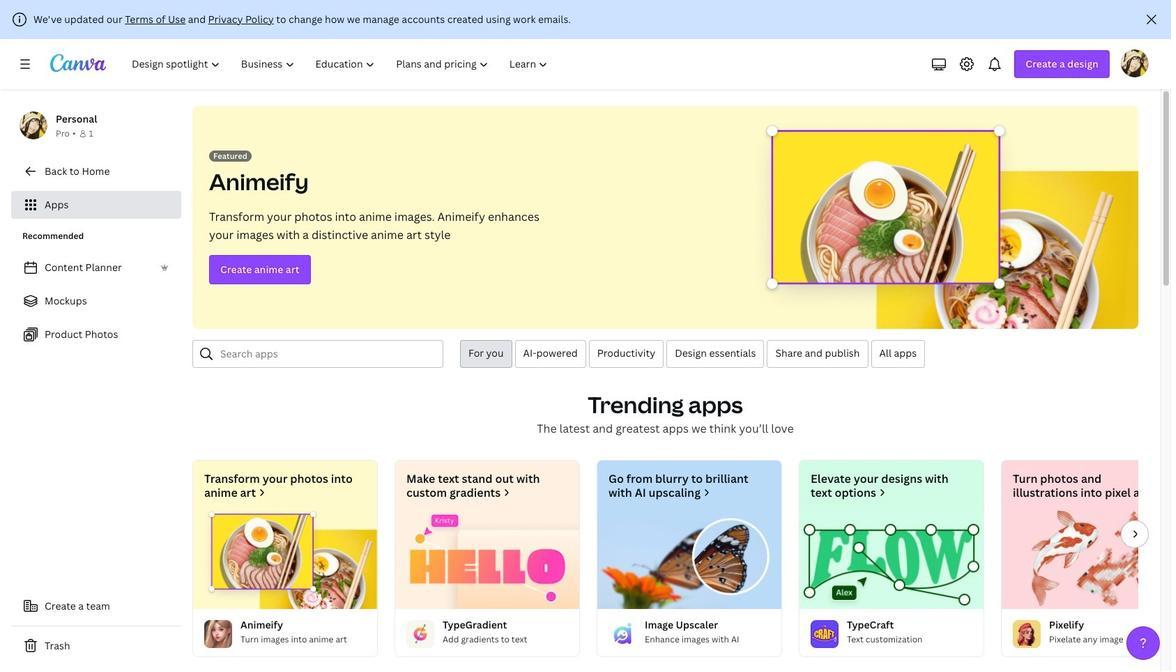Task type: describe. For each thing, give the bounding box(es) containing it.
0 vertical spatial typegradient image
[[396, 511, 580, 610]]

Input field to search for apps search field
[[220, 341, 435, 368]]

pixelify image
[[1014, 621, 1041, 649]]



Task type: vqa. For each thing, say whether or not it's contained in the screenshot.
Input field to search for apps search field
yes



Task type: locate. For each thing, give the bounding box(es) containing it.
image upscaler image
[[598, 511, 782, 610], [609, 621, 637, 649]]

1 vertical spatial animeify image
[[204, 621, 232, 649]]

typegradient image
[[396, 511, 580, 610], [407, 621, 435, 649]]

1 vertical spatial typecraft image
[[811, 621, 839, 649]]

0 vertical spatial animeify image
[[193, 511, 377, 610]]

list
[[11, 254, 181, 349]]

stephanie aranda image
[[1122, 50, 1150, 77]]

typecraft image
[[800, 511, 984, 610], [811, 621, 839, 649]]

an image of a bowl of ramen with a bright yellow background that has been converted to an anime art style on top of the original image image
[[744, 106, 1139, 329]]

1 vertical spatial image upscaler image
[[609, 621, 637, 649]]

0 vertical spatial typecraft image
[[800, 511, 984, 610]]

0 vertical spatial image upscaler image
[[598, 511, 782, 610]]

top level navigation element
[[123, 50, 560, 78]]

pixelify image
[[1002, 511, 1172, 610]]

1 vertical spatial typegradient image
[[407, 621, 435, 649]]

animeify image
[[193, 511, 377, 610], [204, 621, 232, 649]]



